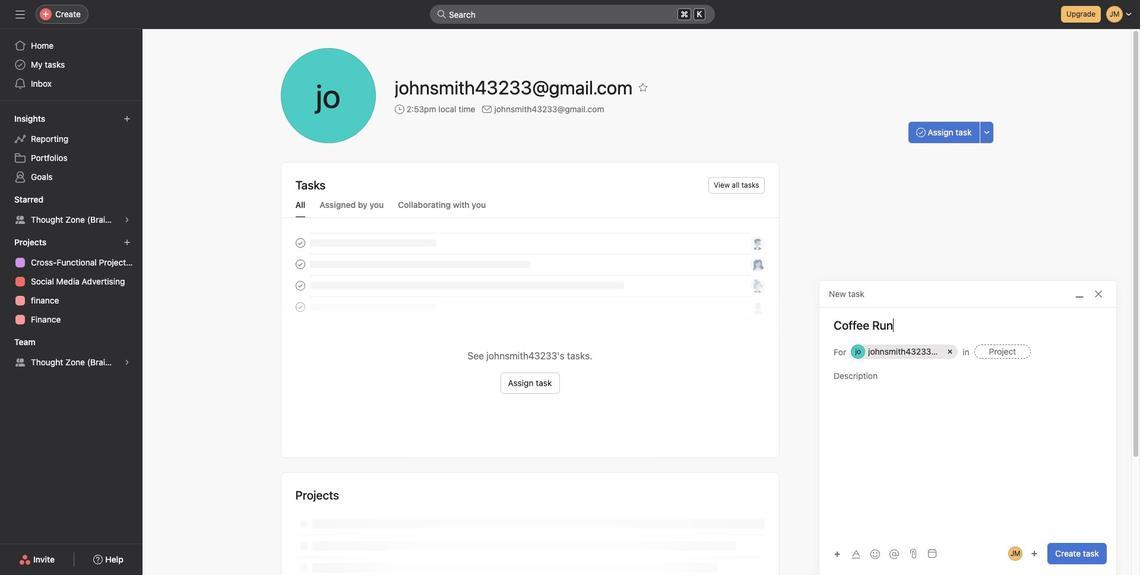 Task type: vqa. For each thing, say whether or not it's contained in the screenshot.
First
no



Task type: describe. For each thing, give the bounding box(es) containing it.
global element
[[0, 29, 143, 100]]

Task name text field
[[820, 317, 1117, 334]]

prominent image
[[437, 10, 447, 19]]

attach a file or paste an image image
[[909, 549, 919, 559]]

teams element
[[0, 332, 143, 374]]

see details, thought zone (brainstorm space) image for starred element on the left top of the page
[[124, 216, 131, 223]]

more options image
[[984, 129, 991, 136]]

see details, thought zone (brainstorm space) image for teams element
[[124, 359, 131, 366]]

insert an object image
[[834, 551, 841, 558]]

close image
[[1095, 289, 1104, 299]]

Search tasks, projects, and more text field
[[430, 5, 715, 24]]

insights element
[[0, 108, 143, 189]]

formatting image
[[852, 549, 862, 559]]

emoji image
[[871, 549, 881, 559]]

new insights image
[[124, 115, 131, 122]]



Task type: locate. For each thing, give the bounding box(es) containing it.
projects element
[[0, 232, 143, 332]]

tasks tabs tab list
[[281, 198, 779, 218]]

add to starred image
[[639, 83, 649, 92]]

hide sidebar image
[[15, 10, 25, 19]]

0 vertical spatial see details, thought zone (brainstorm space) image
[[124, 216, 131, 223]]

None field
[[430, 5, 715, 24]]

see details, thought zone (brainstorm space) image inside starred element
[[124, 216, 131, 223]]

select due date image
[[928, 549, 938, 559]]

add or remove collaborators from this task image
[[1032, 550, 1039, 557]]

new project or portfolio image
[[124, 239, 131, 246]]

toolbar
[[830, 545, 906, 562]]

1 see details, thought zone (brainstorm space) image from the top
[[124, 216, 131, 223]]

2 see details, thought zone (brainstorm space) image from the top
[[124, 359, 131, 366]]

see details, thought zone (brainstorm space) image inside teams element
[[124, 359, 131, 366]]

minimize image
[[1076, 289, 1085, 299]]

at mention image
[[890, 549, 900, 559]]

starred element
[[0, 189, 143, 232]]

1 vertical spatial see details, thought zone (brainstorm space) image
[[124, 359, 131, 366]]

dialog
[[820, 281, 1117, 575]]

see details, thought zone (brainstorm space) image
[[124, 216, 131, 223], [124, 359, 131, 366]]



